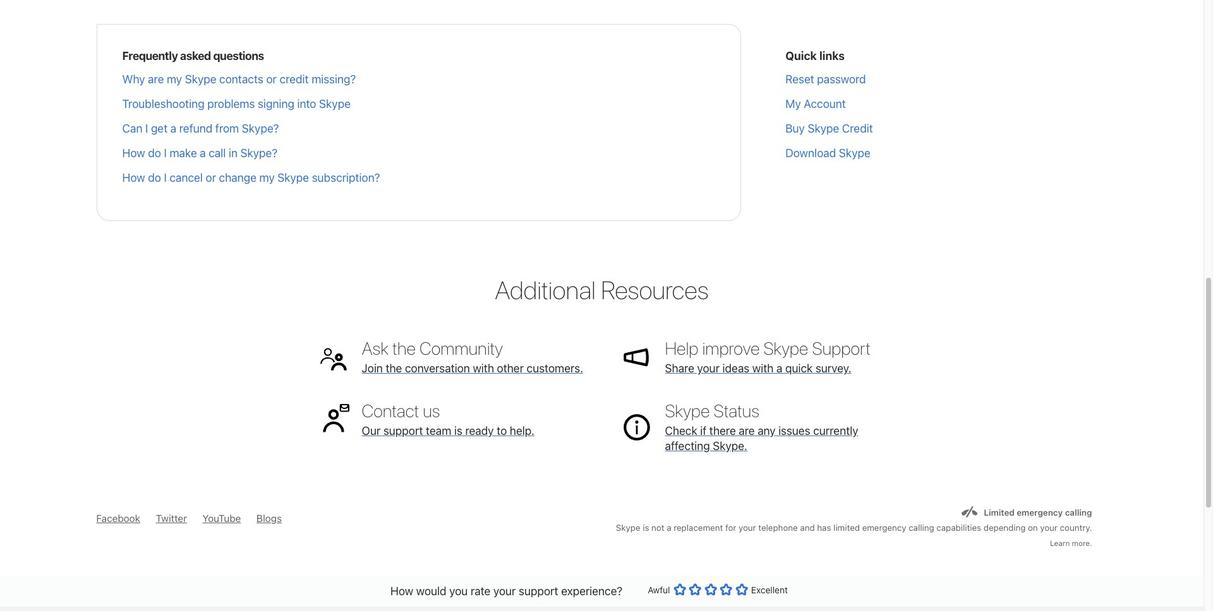 Task type: describe. For each thing, give the bounding box(es) containing it.
limited emergency calling skype is not a replacement for your telephone and has limited emergency calling capabilities depending on your country. learn more.
[[616, 508, 1092, 548]]

1 option from the left
[[673, 584, 686, 597]]

how do i make a call in skype?
[[122, 147, 277, 160]]

us
[[423, 401, 440, 421]]

in
[[229, 147, 238, 160]]

how for how do i cancel or change my skype subscription?
[[122, 172, 145, 185]]

blogs
[[257, 513, 282, 525]]

skype left subscription?
[[278, 172, 309, 185]]

our
[[362, 425, 381, 438]]

facebook link
[[96, 513, 140, 525]]

limited
[[834, 523, 860, 533]]

questions
[[213, 49, 264, 62]]

improve
[[702, 338, 760, 359]]

signing
[[258, 98, 294, 111]]

how for how do i make a call in skype?
[[122, 147, 145, 160]]

conversation
[[405, 362, 470, 375]]

1 heading from the left
[[96, 607, 257, 612]]

my
[[786, 97, 801, 110]]

reset password
[[786, 72, 866, 86]]

missing?
[[312, 73, 356, 86]]

2 option from the left
[[689, 584, 701, 597]]

can i get a refund from skype? link
[[122, 122, 715, 137]]

with inside ask the community join the conversation with other customers.
[[473, 362, 494, 375]]

survey.
[[816, 362, 852, 375]]

contact
[[362, 401, 419, 421]]

twitter
[[156, 513, 187, 525]]

skype down credit
[[839, 146, 871, 160]]

asked
[[180, 49, 211, 62]]

a right "get"
[[170, 122, 176, 136]]

a inside the help improve skype support share your ideas with a quick survey.
[[777, 362, 782, 375]]

capabilities
[[937, 523, 981, 533]]

0 horizontal spatial calling
[[909, 523, 934, 533]]

can i get a refund from skype?
[[122, 122, 279, 136]]

quick links
[[786, 49, 845, 62]]

download
[[786, 146, 836, 160]]

blogs link
[[257, 513, 282, 525]]

team
[[426, 425, 451, 438]]

into
[[297, 98, 316, 111]]

cancel
[[170, 172, 203, 185]]

contact us our support team is ready to help.
[[362, 401, 535, 438]]

footer resource links element
[[36, 607, 1168, 612]]

you
[[449, 585, 468, 598]]

do for make
[[148, 147, 161, 160]]

do for cancel
[[148, 172, 161, 185]]

resources
[[601, 275, 709, 305]]

customers.
[[527, 362, 583, 375]]

community
[[420, 338, 503, 359]]

0 vertical spatial skype?
[[242, 122, 279, 136]]

download skype
[[786, 146, 871, 160]]

0 vertical spatial the
[[392, 338, 416, 359]]

join
[[362, 362, 383, 375]]

there
[[709, 425, 736, 438]]

my account
[[786, 97, 846, 110]]

frequently asked questions
[[122, 49, 264, 62]]

0 vertical spatial calling
[[1065, 508, 1092, 518]]

subscription?
[[312, 172, 380, 185]]

not
[[652, 523, 664, 533]]

4 option from the left
[[720, 584, 732, 597]]

6 heading from the left
[[946, 607, 1100, 612]]

how would you rate your support experience?
[[391, 585, 623, 598]]

experience?
[[561, 585, 623, 598]]

2 heading from the left
[[272, 607, 426, 612]]

has
[[817, 523, 831, 533]]

i for make
[[164, 147, 167, 160]]

credit
[[842, 122, 873, 135]]

call
[[209, 147, 226, 160]]

are inside why are my skype contacts or credit missing? link
[[148, 73, 164, 86]]

facebook
[[96, 513, 140, 525]]

is inside limited emergency calling skype is not a replacement for your telephone and has limited emergency calling capabilities depending on your country. learn more.
[[643, 523, 649, 533]]

buy
[[786, 122, 805, 135]]

4 heading from the left
[[602, 607, 763, 612]]

why are my skype contacts or credit missing?
[[122, 73, 356, 86]]

1 vertical spatial support
[[519, 585, 558, 598]]

5 heading from the left
[[778, 607, 931, 612]]

change
[[219, 172, 257, 185]]

is inside contact us our support team is ready to help.
[[454, 425, 462, 438]]

country.
[[1060, 523, 1092, 533]]

on
[[1028, 523, 1038, 533]]

share
[[665, 362, 694, 375]]

problems
[[207, 98, 255, 111]]

check
[[665, 425, 697, 438]]

youtube
[[202, 513, 241, 525]]

1 horizontal spatial emergency
[[1017, 508, 1063, 518]]

skype inside skype status check if there are any issues currently affecting skype.
[[665, 401, 710, 421]]

how do i cancel or change my skype subscription?
[[122, 172, 380, 185]]

account
[[804, 97, 846, 110]]

0 vertical spatial i
[[145, 122, 148, 136]]

1 vertical spatial the
[[386, 362, 402, 375]]

buy skype credit link
[[786, 121, 1082, 136]]

skype inside the help improve skype support share your ideas with a quick survey.
[[764, 338, 808, 359]]

help improve skype support share your ideas with a quick survey.
[[665, 338, 871, 375]]

password
[[817, 72, 866, 86]]

credit
[[280, 73, 309, 86]]

ask the community join the conversation with other customers.
[[362, 338, 583, 375]]

0 vertical spatial or
[[266, 73, 277, 86]]

0 vertical spatial my
[[167, 73, 182, 86]]

twitter link
[[156, 513, 187, 525]]

download skype link
[[786, 146, 1082, 161]]



Task type: locate. For each thing, give the bounding box(es) containing it.
skype.
[[713, 440, 747, 453]]

0 horizontal spatial emergency
[[862, 523, 906, 533]]

0 horizontal spatial or
[[206, 172, 216, 185]]

help.
[[510, 425, 535, 438]]

with right ideas at the bottom of the page
[[752, 362, 774, 375]]

1 vertical spatial i
[[164, 147, 167, 160]]

0 vertical spatial emergency
[[1017, 508, 1063, 518]]

a
[[170, 122, 176, 136], [200, 147, 206, 160], [777, 362, 782, 375], [667, 523, 671, 533]]

support down contact
[[383, 425, 423, 438]]

2 with from the left
[[752, 362, 774, 375]]

links
[[819, 49, 845, 62]]

i for cancel
[[164, 172, 167, 185]]

1 vertical spatial emergency
[[862, 523, 906, 533]]

1 horizontal spatial or
[[266, 73, 277, 86]]

do left cancel
[[148, 172, 161, 185]]

ready
[[465, 425, 494, 438]]

any
[[758, 425, 776, 438]]

ask
[[362, 338, 389, 359]]

the right the ask
[[392, 338, 416, 359]]

0 vertical spatial how
[[122, 147, 145, 160]]

status
[[714, 401, 759, 421]]

your right on
[[1040, 523, 1058, 533]]

are inside skype status check if there are any issues currently affecting skype.
[[739, 425, 755, 438]]

0 vertical spatial is
[[454, 425, 462, 438]]

is right team
[[454, 425, 462, 438]]

heading
[[96, 607, 257, 612], [272, 607, 426, 612], [441, 607, 594, 612], [602, 607, 763, 612], [778, 607, 931, 612], [946, 607, 1100, 612]]

skype? right in
[[240, 147, 277, 160]]

calling
[[1065, 508, 1092, 518], [909, 523, 934, 533]]

quick
[[785, 362, 813, 375]]

1 vertical spatial skype?
[[240, 147, 277, 160]]

with inside the help improve skype support share your ideas with a quick survey.
[[752, 362, 774, 375]]

0 horizontal spatial are
[[148, 73, 164, 86]]

troubleshooting problems signing into skype link
[[122, 97, 715, 112]]

contacts
[[219, 73, 263, 86]]

other
[[497, 362, 524, 375]]

additional resources
[[495, 275, 709, 305]]

1 do from the top
[[148, 147, 161, 160]]

a left quick
[[777, 362, 782, 375]]

i left make
[[164, 147, 167, 160]]

emergency up on
[[1017, 508, 1063, 518]]

skype?
[[242, 122, 279, 136], [240, 147, 277, 160]]

1 vertical spatial is
[[643, 523, 649, 533]]

is
[[454, 425, 462, 438], [643, 523, 649, 533]]

limited
[[984, 508, 1015, 518]]

troubleshooting
[[122, 98, 204, 111]]

1 vertical spatial do
[[148, 172, 161, 185]]

support left experience?
[[519, 585, 558, 598]]

1 vertical spatial my
[[259, 172, 275, 185]]

would
[[416, 585, 447, 598]]

issues
[[779, 425, 810, 438]]

calling left capabilities
[[909, 523, 934, 533]]

reset
[[786, 72, 814, 86]]

1 vertical spatial or
[[206, 172, 216, 185]]

1 horizontal spatial my
[[259, 172, 275, 185]]

0 horizontal spatial my
[[167, 73, 182, 86]]

skype down 'asked'
[[185, 73, 216, 86]]

can
[[122, 122, 142, 136]]

your right for
[[739, 523, 756, 533]]

are left any
[[739, 425, 755, 438]]

from
[[215, 122, 239, 136]]

how would you rate your support experience? list box
[[673, 581, 748, 603]]

a inside limited emergency calling skype is not a replacement for your telephone and has limited emergency calling capabilities depending on your country. learn more.
[[667, 523, 671, 533]]

ideas
[[723, 362, 750, 375]]

1 horizontal spatial calling
[[1065, 508, 1092, 518]]

0 horizontal spatial with
[[473, 362, 494, 375]]

is left not
[[643, 523, 649, 533]]

1 vertical spatial are
[[739, 425, 755, 438]]

more.
[[1072, 540, 1092, 548]]

or
[[266, 73, 277, 86], [206, 172, 216, 185]]

how for how would you rate your support experience?
[[391, 585, 413, 598]]

0 horizontal spatial support
[[383, 425, 423, 438]]

skype up quick
[[764, 338, 808, 359]]

skype down missing?
[[319, 98, 351, 111]]

1 horizontal spatial support
[[519, 585, 558, 598]]

get
[[151, 122, 168, 136]]

skype left not
[[616, 523, 640, 533]]

i left "get"
[[145, 122, 148, 136]]

if
[[700, 425, 707, 438]]

your inside the help improve skype support share your ideas with a quick survey.
[[697, 362, 720, 375]]

2 do from the top
[[148, 172, 161, 185]]

depending
[[984, 523, 1026, 533]]

0 vertical spatial are
[[148, 73, 164, 86]]

2 vertical spatial how
[[391, 585, 413, 598]]

skype status check if there are any issues currently affecting skype.
[[665, 401, 858, 453]]

skype up 'check'
[[665, 401, 710, 421]]

for
[[725, 523, 736, 533]]

buy skype credit
[[786, 122, 873, 135]]

and
[[800, 523, 815, 533]]

0 vertical spatial do
[[148, 147, 161, 160]]

my up troubleshooting
[[167, 73, 182, 86]]

1 vertical spatial how
[[122, 172, 145, 185]]

emergency right limited
[[862, 523, 906, 533]]

why
[[122, 73, 145, 86]]

emergency
[[1017, 508, 1063, 518], [862, 523, 906, 533]]

skype? down signing
[[242, 122, 279, 136]]

option
[[673, 584, 686, 597], [689, 584, 701, 597], [704, 584, 717, 597], [720, 584, 732, 597], [735, 584, 748, 597]]

troubleshooting problems signing into skype
[[122, 98, 351, 111]]

reset password link
[[786, 72, 1082, 87]]

support
[[812, 338, 871, 359]]

the
[[392, 338, 416, 359], [386, 362, 402, 375]]

how do i make a call in skype? link
[[122, 146, 715, 161]]

1 horizontal spatial with
[[752, 362, 774, 375]]

my
[[167, 73, 182, 86], [259, 172, 275, 185]]

skype
[[185, 73, 216, 86], [319, 98, 351, 111], [808, 122, 839, 135], [839, 146, 871, 160], [278, 172, 309, 185], [764, 338, 808, 359], [665, 401, 710, 421], [616, 523, 640, 533]]

to
[[497, 425, 507, 438]]

how do i cancel or change my skype subscription? link
[[122, 171, 715, 186]]

1 with from the left
[[473, 362, 494, 375]]

a right not
[[667, 523, 671, 533]]

why are my skype contacts or credit missing? link
[[122, 72, 715, 88]]

are
[[148, 73, 164, 86], [739, 425, 755, 438]]

support
[[383, 425, 423, 438], [519, 585, 558, 598]]

i
[[145, 122, 148, 136], [164, 147, 167, 160], [164, 172, 167, 185]]

0 vertical spatial support
[[383, 425, 423, 438]]

3 option from the left
[[704, 584, 717, 597]]

or left credit
[[266, 73, 277, 86]]

replacement
[[674, 523, 723, 533]]

your right rate
[[493, 585, 516, 598]]

with left other
[[473, 362, 494, 375]]

frequently
[[122, 49, 178, 62]]

refund
[[179, 122, 212, 136]]

make
[[170, 147, 197, 160]]

are right the "why" at left
[[148, 73, 164, 86]]

calling up country.
[[1065, 508, 1092, 518]]

1 horizontal spatial are
[[739, 425, 755, 438]]

my account link
[[786, 96, 1082, 112]]

do down "get"
[[148, 147, 161, 160]]

1 vertical spatial calling
[[909, 523, 934, 533]]

awful
[[648, 585, 670, 596]]

skype inside limited emergency calling skype is not a replacement for your telephone and has limited emergency calling capabilities depending on your country. learn more.
[[616, 523, 640, 533]]

support inside contact us our support team is ready to help.
[[383, 425, 423, 438]]

3 heading from the left
[[441, 607, 594, 612]]

i left cancel
[[164, 172, 167, 185]]

5 option from the left
[[735, 584, 748, 597]]

currently
[[813, 425, 858, 438]]

do
[[148, 147, 161, 160], [148, 172, 161, 185]]

rate
[[471, 585, 491, 598]]

0 horizontal spatial is
[[454, 425, 462, 438]]

skype down account
[[808, 122, 839, 135]]

a left call
[[200, 147, 206, 160]]

your left ideas at the bottom of the page
[[697, 362, 720, 375]]

telephone
[[758, 523, 798, 533]]

excellent
[[751, 585, 788, 596]]

the right join
[[386, 362, 402, 375]]

2 vertical spatial i
[[164, 172, 167, 185]]

my right change on the left top of the page
[[259, 172, 275, 185]]

additional
[[495, 275, 596, 305]]

help
[[665, 338, 698, 359]]

or right cancel
[[206, 172, 216, 185]]

with
[[473, 362, 494, 375], [752, 362, 774, 375]]

affecting
[[665, 440, 710, 453]]

1 horizontal spatial is
[[643, 523, 649, 533]]



Task type: vqa. For each thing, say whether or not it's contained in the screenshot.
go to the top
no



